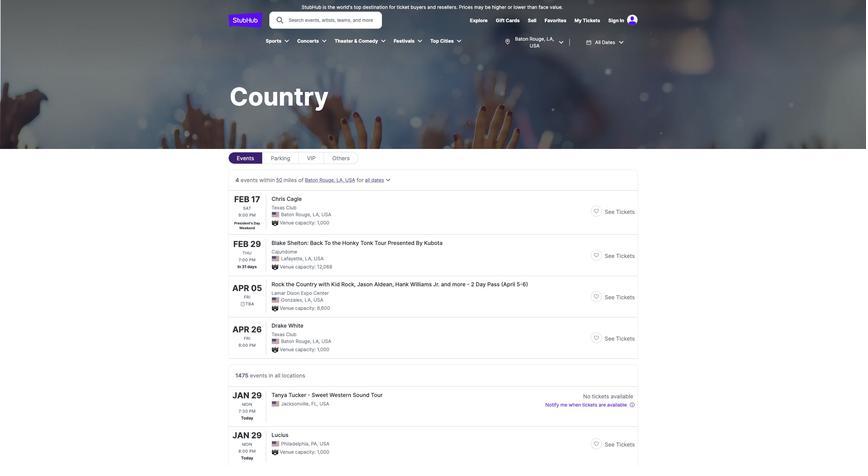 Task type: vqa. For each thing, say whether or not it's contained in the screenshot.
5th for Atlanta Hawks from the bottom
no



Task type: locate. For each thing, give the bounding box(es) containing it.
for left dates
[[357, 177, 364, 183]]

capacity: down philadelphia, pa, usa
[[295, 449, 316, 455]]

1 vertical spatial texas club
[[272, 331, 297, 337]]

capacity: down the lafayette, la, usa
[[295, 264, 316, 270]]

texas down drake
[[272, 331, 285, 337]]

today down 7:30
[[241, 415, 253, 421]]

explore
[[470, 17, 488, 23]]

all dates
[[596, 39, 616, 45]]

my tickets
[[575, 17, 601, 23]]

pm inside jan 29 mon 8:00 pm today
[[249, 449, 256, 454]]

1 vertical spatial fri
[[244, 336, 251, 341]]

us national flag image down chris
[[272, 212, 279, 217]]

29 left lucius
[[251, 431, 262, 440]]

baton rouge, la, usa down "sell" on the right of page
[[516, 36, 555, 49]]

feb up thu at the bottom left of the page
[[234, 239, 249, 249]]

fl,
[[312, 401, 318, 407]]

1 vertical spatial and
[[441, 281, 451, 288]]

4 events within 50 miles of baton rouge, la, usa
[[236, 177, 355, 183]]

feb for feb 29
[[234, 239, 249, 249]]

2 1,000 from the top
[[317, 346, 330, 352]]

cagle
[[287, 195, 302, 202]]

1,000 for 29
[[317, 449, 330, 455]]

tickets for jan 29
[[617, 441, 635, 448]]

1 vertical spatial 9:00
[[239, 343, 248, 348]]

us national flag image down lamar
[[272, 297, 279, 303]]

venue down 'lafayette,'
[[280, 264, 294, 270]]

apr for apr 26
[[233, 325, 250, 335]]

us national flag image down lucius
[[272, 441, 279, 447]]

1 mon from the top
[[242, 402, 253, 407]]

05
[[251, 283, 262, 293]]

venue down drake white
[[280, 346, 294, 352]]

venue down the "gonzales,"
[[280, 305, 294, 311]]

2 vertical spatial 1,000
[[317, 449, 330, 455]]

la, inside button
[[547, 36, 555, 42]]

3 see tickets from the top
[[605, 294, 635, 301]]

when
[[569, 402, 582, 408]]

4 see from the top
[[605, 335, 615, 342]]

usa down 6,600
[[322, 338, 332, 344]]

0 vertical spatial baton rouge, la, usa
[[516, 36, 555, 49]]

western
[[330, 392, 352, 398]]

baton rouge, la, usa button down "sell" on the right of page
[[502, 31, 567, 53]]

0 vertical spatial available
[[611, 393, 634, 400]]

day up the weekend
[[254, 221, 260, 225]]

5-
[[517, 281, 523, 288]]

tickets
[[593, 393, 610, 400], [583, 402, 598, 408]]

2 mon from the top
[[242, 442, 253, 447]]

1 vertical spatial events
[[250, 372, 267, 379]]

comedy
[[359, 38, 378, 44]]

0 vertical spatial 29
[[251, 239, 261, 249]]

tour right 'tonk'
[[375, 240, 387, 246]]

1 vertical spatial 29
[[251, 391, 262, 400]]

0 horizontal spatial day
[[254, 221, 260, 225]]

2 venue from the top
[[280, 264, 294, 270]]

us national flag image down drake
[[272, 339, 279, 344]]

la, down the favorites link
[[547, 36, 555, 42]]

feb inside feb 29 thu 7:00 pm in 31 days
[[234, 239, 249, 249]]

club
[[286, 205, 297, 210], [286, 331, 297, 337]]

venue capacity: 1,000 down white
[[280, 346, 330, 352]]

capacity: down white
[[295, 346, 316, 352]]

9:00 up 1475
[[239, 343, 248, 348]]

us national flag image down cajundome
[[272, 256, 279, 261]]

in
[[620, 17, 625, 23], [238, 264, 241, 269]]

apr inside apr 26 fri 9:00 pm
[[233, 325, 250, 335]]

17
[[251, 194, 260, 204]]

stubhub is the world's top destination for ticket buyers and resellers. prices may be higher or lower than face value.
[[302, 4, 564, 10]]

lower
[[514, 4, 526, 10]]

29 inside jan 29 mon 8:00 pm today
[[251, 431, 262, 440]]

4
[[236, 177, 239, 183]]

texas for 17
[[272, 205, 285, 210]]

29 up thu at the bottom left of the page
[[251, 239, 261, 249]]

usa inside 4 events within 50 miles of baton rouge, la, usa
[[346, 177, 355, 183]]

0 vertical spatial jan
[[233, 391, 250, 400]]

1 vertical spatial tickets
[[583, 402, 598, 408]]

today down 8:00
[[241, 455, 253, 461]]

capacity: up shelton:
[[295, 220, 316, 226]]

la, up back
[[313, 211, 320, 217]]

5 see tickets from the top
[[605, 441, 635, 448]]

2 vertical spatial 29
[[251, 431, 262, 440]]

1 vertical spatial country
[[296, 281, 317, 288]]

9:00 inside apr 26 fri 9:00 pm
[[239, 343, 248, 348]]

theater
[[335, 38, 353, 44]]

1,000
[[317, 220, 330, 226], [317, 346, 330, 352], [317, 449, 330, 455]]

1 see from the top
[[605, 208, 615, 215]]

4 see tickets from the top
[[605, 335, 635, 342]]

pm inside feb 29 thu 7:00 pm in 31 days
[[249, 257, 256, 262]]

1 horizontal spatial -
[[467, 281, 470, 288]]

club down cagle
[[286, 205, 297, 210]]

1 vertical spatial venue capacity: 1,000
[[280, 346, 330, 352]]

29 left the tanya
[[251, 391, 262, 400]]

may
[[475, 4, 484, 10]]

2 vertical spatial baton rouge, la, usa
[[281, 338, 332, 344]]

0 vertical spatial fri
[[244, 294, 251, 300]]

usa down 'center'
[[314, 297, 324, 303]]

5 see from the top
[[605, 441, 615, 448]]

1 vertical spatial tour
[[371, 392, 383, 398]]

usa down "sell" on the right of page
[[530, 43, 540, 49]]

4 capacity: from the top
[[295, 346, 316, 352]]

are
[[599, 402, 606, 408]]

2 us national flag image from the top
[[272, 256, 279, 261]]

notify me when tickets are available button
[[546, 400, 635, 409]]

baton
[[516, 36, 529, 42], [305, 177, 318, 183], [281, 211, 295, 217], [281, 338, 295, 344]]

events for within
[[241, 177, 258, 183]]

1 vertical spatial available
[[608, 402, 628, 408]]

pm inside jan 29 mon 7:30 pm today
[[249, 409, 256, 414]]

mon for lucius
[[242, 442, 253, 447]]

jan inside jan 29 mon 8:00 pm today
[[233, 431, 250, 440]]

1 vertical spatial apr
[[233, 325, 250, 335]]

usa up 12,068
[[314, 256, 324, 261]]

3 venue from the top
[[280, 305, 294, 311]]

center
[[314, 290, 329, 296]]

0 vertical spatial club
[[286, 205, 297, 210]]

2 today from the top
[[241, 455, 253, 461]]

fri inside apr 05 fri
[[244, 294, 251, 300]]

sell link
[[528, 17, 537, 23]]

0 vertical spatial -
[[467, 281, 470, 288]]

- left 2
[[467, 281, 470, 288]]

top cities
[[431, 38, 454, 44]]

2 9:00 from the top
[[239, 343, 248, 348]]

fri inside apr 26 fri 9:00 pm
[[244, 336, 251, 341]]

capacity: for jan 29
[[295, 449, 316, 455]]

in
[[269, 372, 273, 379]]

and right 'jr.'
[[441, 281, 451, 288]]

jan for tanya tucker - sweet western sound tour
[[233, 391, 250, 400]]

events button
[[228, 152, 263, 164]]

philadelphia,
[[281, 441, 310, 447]]

pm down 26
[[250, 343, 256, 348]]

sign
[[609, 17, 619, 23]]

4 venue from the top
[[280, 346, 294, 352]]

tickets up are
[[593, 393, 610, 400]]

1 vertical spatial -
[[308, 392, 311, 398]]

1 vertical spatial today
[[241, 455, 253, 461]]

cards
[[506, 17, 520, 23]]

jan up 7:30
[[233, 391, 250, 400]]

2 us national flag image from the top
[[272, 401, 279, 407]]

0 vertical spatial texas
[[272, 205, 285, 210]]

pm for jan 29 mon 7:30 pm today
[[249, 409, 256, 414]]

mon inside jan 29 mon 8:00 pm today
[[242, 442, 253, 447]]

baton rouge, la, usa down white
[[281, 338, 332, 344]]

for left "ticket"
[[390, 4, 396, 10]]

tickets down no
[[583, 402, 598, 408]]

club for 17
[[286, 205, 297, 210]]

venue for apr 26
[[280, 346, 294, 352]]

mon up 7:30
[[242, 402, 253, 407]]

mon up 8:00
[[242, 442, 253, 447]]

2 texas from the top
[[272, 331, 285, 337]]

fri for 26
[[244, 336, 251, 341]]

0 vertical spatial for
[[390, 4, 396, 10]]

0 horizontal spatial baton rouge, la, usa button
[[305, 177, 355, 183]]

in left 31
[[238, 264, 241, 269]]

1 texas club from the top
[[272, 205, 297, 210]]

venue for feb 17
[[280, 220, 294, 226]]

us national flag image
[[272, 297, 279, 303], [272, 401, 279, 407]]

29 inside jan 29 mon 7:30 pm today
[[251, 391, 262, 400]]

country
[[230, 81, 329, 111], [296, 281, 317, 288]]

2 see from the top
[[605, 253, 615, 259]]

29 inside feb 29 thu 7:00 pm in 31 days
[[251, 239, 261, 249]]

jan inside jan 29 mon 7:30 pm today
[[233, 391, 250, 400]]

day inside feb 17 sat 9:00 pm president's day weekend
[[254, 221, 260, 225]]

0 vertical spatial today
[[241, 415, 253, 421]]

texas for 26
[[272, 331, 285, 337]]

club down drake white
[[286, 331, 297, 337]]

tickets inside button
[[583, 402, 598, 408]]

1 today from the top
[[241, 415, 253, 421]]

events left the in
[[250, 372, 267, 379]]

usa left for all dates
[[346, 177, 355, 183]]

venue down philadelphia,
[[280, 449, 294, 455]]

available up the tooltip icon
[[611, 393, 634, 400]]

available inside button
[[608, 402, 628, 408]]

today for tanya tucker - sweet western sound tour
[[241, 415, 253, 421]]

1 vertical spatial texas
[[272, 331, 285, 337]]

texas club for 17
[[272, 205, 297, 210]]

0 vertical spatial events
[[241, 177, 258, 183]]

1 venue capacity: 1,000 from the top
[[280, 220, 330, 226]]

no
[[584, 393, 591, 400]]

pm inside feb 17 sat 9:00 pm president's day weekend
[[250, 213, 256, 218]]

rock
[[272, 281, 285, 288]]

pm for jan 29 mon 8:00 pm today
[[249, 449, 256, 454]]

1 vertical spatial all
[[275, 372, 281, 379]]

all left dates
[[365, 177, 370, 183]]

rouge, down others button
[[320, 177, 335, 183]]

apr left 26
[[233, 325, 250, 335]]

see tickets
[[605, 208, 635, 215], [605, 253, 635, 259], [605, 294, 635, 301], [605, 335, 635, 342], [605, 441, 635, 448]]

baton down cards
[[516, 36, 529, 42]]

pm right 8:00
[[249, 449, 256, 454]]

0 horizontal spatial in
[[238, 264, 241, 269]]

today inside jan 29 mon 7:30 pm today
[[241, 415, 253, 421]]

venue capacity: 1,000 down philadelphia, pa, usa
[[280, 449, 330, 455]]

venue capacity: 1,000 for jan 29
[[280, 449, 330, 455]]

1 vertical spatial in
[[238, 264, 241, 269]]

2 venue capacity: 1,000 from the top
[[280, 346, 330, 352]]

us national flag image for lamar dixon expo center
[[272, 297, 279, 303]]

tour right sound
[[371, 392, 383, 398]]

apr for apr 05
[[233, 283, 249, 293]]

drake
[[272, 322, 287, 329]]

baton right of
[[305, 177, 318, 183]]

apr left 05
[[233, 283, 249, 293]]

1 vertical spatial day
[[476, 281, 486, 288]]

the
[[328, 4, 335, 10], [333, 240, 341, 246], [286, 281, 295, 288]]

1 capacity: from the top
[[295, 220, 316, 226]]

baton inside 4 events within 50 miles of baton rouge, la, usa
[[305, 177, 318, 183]]

face
[[539, 4, 549, 10]]

9:00
[[239, 213, 248, 218], [239, 343, 248, 348]]

1 jan from the top
[[233, 391, 250, 400]]

1 9:00 from the top
[[239, 213, 248, 218]]

see for jan 29
[[605, 441, 615, 448]]

us national flag image
[[272, 212, 279, 217], [272, 256, 279, 261], [272, 339, 279, 344], [272, 441, 279, 447]]

the up 'dixon'
[[286, 281, 295, 288]]

is
[[323, 4, 327, 10]]

texas club down chris cagle
[[272, 205, 297, 210]]

events right 4
[[241, 177, 258, 183]]

1 vertical spatial feb
[[234, 239, 249, 249]]

pm for feb 17 sat 9:00 pm president's day weekend
[[250, 213, 256, 218]]

pm down the sat
[[250, 213, 256, 218]]

pm inside apr 26 fri 9:00 pm
[[250, 343, 256, 348]]

9:00 inside feb 17 sat 9:00 pm president's day weekend
[[239, 213, 248, 218]]

0 horizontal spatial and
[[428, 4, 436, 10]]

today inside jan 29 mon 8:00 pm today
[[241, 455, 253, 461]]

chris
[[272, 195, 286, 202]]

baton down chris cagle
[[281, 211, 295, 217]]

0 vertical spatial venue capacity: 1,000
[[280, 220, 330, 226]]

sat
[[243, 206, 251, 211]]

aldean,
[[375, 281, 394, 288]]

more
[[453, 281, 466, 288]]

4 us national flag image from the top
[[272, 441, 279, 447]]

2 capacity: from the top
[[295, 264, 316, 270]]

1 horizontal spatial all
[[365, 177, 370, 183]]

venue for apr 05
[[280, 305, 294, 311]]

shelton:
[[287, 240, 309, 246]]

rouge, down cagle
[[296, 211, 312, 217]]

baton rouge, la, usa button down others button
[[305, 177, 355, 183]]

pm up days at the left bottom of the page
[[249, 257, 256, 262]]

sweet
[[312, 392, 328, 398]]

jan up 8:00
[[233, 431, 250, 440]]

all right the in
[[275, 372, 281, 379]]

0 vertical spatial us national flag image
[[272, 297, 279, 303]]

0 vertical spatial 1,000
[[317, 220, 330, 226]]

1 vertical spatial jan
[[233, 431, 250, 440]]

1 vertical spatial baton rouge, la, usa
[[281, 211, 332, 217]]

1 horizontal spatial in
[[620, 17, 625, 23]]

texas club
[[272, 205, 297, 210], [272, 331, 297, 337]]

1 venue from the top
[[280, 220, 294, 226]]

1,000 for 17
[[317, 220, 330, 226]]

tour
[[375, 240, 387, 246], [371, 392, 383, 398]]

sports link
[[263, 33, 284, 49]]

texas club for 26
[[272, 331, 297, 337]]

feb 17 sat 9:00 pm president's day weekend
[[234, 194, 260, 230]]

texas down chris
[[272, 205, 285, 210]]

resellers.
[[438, 4, 458, 10]]

5 capacity: from the top
[[295, 449, 316, 455]]

1 1,000 from the top
[[317, 220, 330, 226]]

1 vertical spatial mon
[[242, 442, 253, 447]]

feb
[[234, 194, 250, 204], [234, 239, 249, 249]]

la, inside 4 events within 50 miles of baton rouge, la, usa
[[337, 177, 344, 183]]

of
[[299, 177, 304, 183]]

baton rouge, la, usa inside baton rouge, la, usa button
[[516, 36, 555, 49]]

2 fri from the top
[[244, 336, 251, 341]]

Search events, artists, teams, and more field
[[288, 16, 376, 24]]

baton rouge, la, usa down cagle
[[281, 211, 332, 217]]

0 horizontal spatial for
[[357, 177, 364, 183]]

0 vertical spatial mon
[[242, 402, 253, 407]]

0 vertical spatial all
[[365, 177, 370, 183]]

day right 2
[[476, 281, 486, 288]]

- up jacksonville, fl, usa
[[308, 392, 311, 398]]

la,
[[547, 36, 555, 42], [337, 177, 344, 183], [313, 211, 320, 217], [305, 256, 313, 261], [305, 297, 312, 303], [313, 338, 320, 344]]

than
[[528, 4, 538, 10]]

venue capacity: 1,000 up shelton:
[[280, 220, 330, 226]]

0 vertical spatial day
[[254, 221, 260, 225]]

9:00 down the sat
[[239, 213, 248, 218]]

parking button
[[263, 152, 299, 164]]

and
[[428, 4, 436, 10], [441, 281, 451, 288]]

1 vertical spatial us national flag image
[[272, 401, 279, 407]]

3 1,000 from the top
[[317, 449, 330, 455]]

1 horizontal spatial baton rouge, la, usa button
[[502, 31, 567, 53]]

feb up the sat
[[234, 194, 250, 204]]

29 for 29
[[251, 431, 262, 440]]

thu
[[243, 250, 252, 256]]

available down no tickets available
[[608, 402, 628, 408]]

0 vertical spatial apr
[[233, 283, 249, 293]]

0 vertical spatial 9:00
[[239, 213, 248, 218]]

venue
[[280, 220, 294, 226], [280, 264, 294, 270], [280, 305, 294, 311], [280, 346, 294, 352], [280, 449, 294, 455]]

3 capacity: from the top
[[295, 305, 316, 311]]

tickets for apr 26
[[617, 335, 635, 342]]

2 see tickets from the top
[[605, 253, 635, 259]]

1 club from the top
[[286, 205, 297, 210]]

50 button
[[275, 175, 284, 185]]

3 venue capacity: 1,000 from the top
[[280, 449, 330, 455]]

pm right 7:30
[[249, 409, 256, 414]]

1 horizontal spatial for
[[390, 4, 396, 10]]

in right sign
[[620, 17, 625, 23]]

apr inside apr 05 fri
[[233, 283, 249, 293]]

concerts link
[[294, 33, 322, 49]]

mon
[[242, 402, 253, 407], [242, 442, 253, 447]]

2 club from the top
[[286, 331, 297, 337]]

fri
[[244, 294, 251, 300], [244, 336, 251, 341]]

feb inside feb 17 sat 9:00 pm president's day weekend
[[234, 194, 250, 204]]

tickets for feb 17
[[617, 208, 635, 215]]

jan
[[233, 391, 250, 400], [233, 431, 250, 440]]

1 vertical spatial club
[[286, 331, 297, 337]]

0 vertical spatial feb
[[234, 194, 250, 204]]

see tickets for apr 26
[[605, 335, 635, 342]]

tickets for apr 05
[[617, 294, 635, 301]]

venue up blake at the bottom
[[280, 220, 294, 226]]

baton rouge, la, usa for feb 17
[[281, 211, 332, 217]]

29 for 17
[[251, 239, 261, 249]]

1 vertical spatial the
[[333, 240, 341, 246]]

1 us national flag image from the top
[[272, 212, 279, 217]]

3 us national flag image from the top
[[272, 339, 279, 344]]

la, down others
[[337, 177, 344, 183]]

2 vertical spatial venue capacity: 1,000
[[280, 449, 330, 455]]

capacity: for feb 29
[[295, 264, 316, 270]]

capacity: for apr 05
[[295, 305, 316, 311]]

events
[[241, 177, 258, 183], [250, 372, 267, 379]]

0 vertical spatial texas club
[[272, 205, 297, 210]]

1 fri from the top
[[244, 294, 251, 300]]

back
[[310, 240, 323, 246]]

1 texas from the top
[[272, 205, 285, 210]]

1 vertical spatial 1,000
[[317, 346, 330, 352]]

the right to
[[333, 240, 341, 246]]

31
[[242, 264, 247, 269]]

1 us national flag image from the top
[[272, 297, 279, 303]]

0 vertical spatial tickets
[[593, 393, 610, 400]]

apr 26 fri 9:00 pm
[[233, 325, 262, 348]]

5 venue from the top
[[280, 449, 294, 455]]

or
[[508, 4, 513, 10]]

see for apr 05
[[605, 294, 615, 301]]

0 vertical spatial the
[[328, 4, 335, 10]]

kid
[[332, 281, 340, 288]]

baton down drake white
[[281, 338, 295, 344]]

world's
[[337, 4, 353, 10]]

2 texas club from the top
[[272, 331, 297, 337]]

2 jan from the top
[[233, 431, 250, 440]]

venue for jan 29
[[280, 449, 294, 455]]

1 see tickets from the top
[[605, 208, 635, 215]]

and right the buyers on the top left of the page
[[428, 4, 436, 10]]

venue capacity: 6,600
[[280, 305, 330, 311]]

today
[[241, 415, 253, 421], [241, 455, 253, 461]]

mon inside jan 29 mon 7:30 pm today
[[242, 402, 253, 407]]

presented
[[388, 240, 415, 246]]

texas club down drake white
[[272, 331, 297, 337]]

capacity: down gonzales, la, usa
[[295, 305, 316, 311]]

us national flag image down the tanya
[[272, 401, 279, 407]]

3 see from the top
[[605, 294, 615, 301]]

1,000 for 26
[[317, 346, 330, 352]]

the right the is
[[328, 4, 335, 10]]

see
[[605, 208, 615, 215], [605, 253, 615, 259], [605, 294, 615, 301], [605, 335, 615, 342], [605, 441, 615, 448]]



Task type: describe. For each thing, give the bounding box(es) containing it.
pm for apr 26 fri 9:00 pm
[[250, 343, 256, 348]]

0 vertical spatial and
[[428, 4, 436, 10]]

rock,
[[342, 281, 356, 288]]

tanya
[[272, 392, 287, 398]]

today for lucius
[[241, 455, 253, 461]]

see for apr 26
[[605, 335, 615, 342]]

jan 29 mon 8:00 pm today
[[233, 431, 262, 461]]

0 horizontal spatial all
[[275, 372, 281, 379]]

me
[[561, 402, 568, 408]]

sign in link
[[609, 17, 625, 23]]

with
[[319, 281, 330, 288]]

us national flag image for 17
[[272, 212, 279, 217]]

lafayette,
[[281, 256, 304, 261]]

gonzales, la, usa
[[281, 297, 324, 303]]

dates
[[372, 177, 384, 183]]

see for feb 17
[[605, 208, 615, 215]]

baton rouge, la, usa for apr 26
[[281, 338, 332, 344]]

destination
[[363, 4, 388, 10]]

white
[[289, 322, 304, 329]]

sell
[[528, 17, 537, 23]]

pm for feb 29 thu 7:00 pm in 31 days
[[249, 257, 256, 262]]

locations
[[282, 372, 306, 379]]

fri for 05
[[244, 294, 251, 300]]

tooltip image
[[630, 402, 635, 408]]

0 vertical spatial tour
[[375, 240, 387, 246]]

parking
[[271, 155, 290, 161]]

la, up 'venue capacity: 12,068'
[[305, 256, 313, 261]]

festivals link
[[391, 33, 418, 49]]

see tickets for jan 29
[[605, 441, 635, 448]]

7:30
[[239, 409, 248, 414]]

9:00 for feb
[[239, 213, 248, 218]]

dates
[[603, 39, 616, 45]]

la, down expo
[[305, 297, 312, 303]]

1 vertical spatial baton rouge, la, usa button
[[305, 177, 355, 183]]

la, down 6,600
[[313, 338, 320, 344]]

days
[[247, 264, 257, 269]]

favorites link
[[545, 17, 567, 23]]

lamar dixon expo center
[[272, 290, 329, 296]]

venue capacity: 1,000 for apr 26
[[280, 346, 330, 352]]

see tickets for apr 05
[[605, 294, 635, 301]]

0 vertical spatial baton rouge, la, usa button
[[502, 31, 567, 53]]

6)
[[523, 281, 529, 288]]

be
[[485, 4, 491, 10]]

jacksonville, fl, usa
[[281, 401, 330, 407]]

feb 29 thu 7:00 pm in 31 days
[[234, 239, 261, 269]]

buyers
[[411, 4, 426, 10]]

others
[[333, 155, 350, 161]]

&
[[354, 38, 358, 44]]

usa down tanya tucker - sweet western sound tour
[[320, 401, 330, 407]]

stubhub image
[[228, 12, 263, 29]]

kubota
[[424, 240, 443, 246]]

dixon
[[287, 290, 300, 296]]

all
[[596, 39, 601, 45]]

club for 26
[[286, 331, 297, 337]]

us national flag image for 29
[[272, 256, 279, 261]]

venue for feb 29
[[280, 264, 294, 270]]

jr.
[[434, 281, 440, 288]]

president's
[[234, 221, 253, 225]]

events
[[237, 155, 254, 161]]

favorites
[[545, 17, 567, 23]]

capacity: for feb 17
[[295, 220, 316, 226]]

chris cagle
[[272, 195, 302, 202]]

jacksonville,
[[281, 401, 310, 407]]

capacity: for apr 26
[[295, 346, 316, 352]]

vip button
[[299, 152, 324, 164]]

gonzales,
[[281, 297, 304, 303]]

see for feb 29
[[605, 253, 615, 259]]

blake
[[272, 240, 286, 246]]

us national flag image for 26
[[272, 339, 279, 344]]

1475
[[236, 372, 249, 379]]

explore link
[[470, 17, 488, 23]]

top
[[431, 38, 439, 44]]

(april
[[502, 281, 516, 288]]

rock the country with kid rock, jason aldean, hank williams jr. and more - 2 day pass (april 5-6)
[[272, 281, 529, 288]]

gift
[[496, 17, 505, 23]]

0 vertical spatial in
[[620, 17, 625, 23]]

miles
[[284, 177, 297, 183]]

philadelphia, pa, usa
[[281, 441, 330, 447]]

sign in
[[609, 17, 625, 23]]

baton inside button
[[516, 36, 529, 42]]

jan for lucius
[[233, 431, 250, 440]]

gift cards link
[[496, 17, 520, 23]]

usa inside button
[[530, 43, 540, 49]]

2
[[471, 281, 475, 288]]

sound
[[353, 392, 370, 398]]

8:00
[[239, 449, 248, 454]]

ticket
[[397, 4, 410, 10]]

others button
[[324, 152, 359, 164]]

tickets for feb 29
[[617, 253, 635, 259]]

to
[[325, 240, 331, 246]]

rouge, down white
[[296, 338, 312, 344]]

1 horizontal spatial and
[[441, 281, 451, 288]]

lucius
[[272, 432, 289, 438]]

mon for tanya tucker - sweet western sound tour
[[242, 402, 253, 407]]

williams
[[411, 281, 432, 288]]

gift cards
[[496, 17, 520, 23]]

0 vertical spatial country
[[230, 81, 329, 111]]

usa up to
[[322, 211, 332, 217]]

50
[[276, 177, 282, 183]]

venue capacity: 12,068
[[280, 264, 333, 270]]

venue capacity: 1,000 for feb 17
[[280, 220, 330, 226]]

events for in
[[250, 372, 267, 379]]

usa right pa,
[[320, 441, 330, 447]]

0 horizontal spatial -
[[308, 392, 311, 398]]

sports
[[266, 38, 282, 44]]

1 vertical spatial for
[[357, 177, 364, 183]]

see tickets for feb 29
[[605, 253, 635, 259]]

cities
[[441, 38, 454, 44]]

2 vertical spatial the
[[286, 281, 295, 288]]

1 horizontal spatial day
[[476, 281, 486, 288]]

in inside feb 29 thu 7:00 pm in 31 days
[[238, 264, 241, 269]]

see tickets for feb 17
[[605, 208, 635, 215]]

no tickets available
[[584, 393, 634, 400]]

my
[[575, 17, 582, 23]]

top cities link
[[427, 33, 457, 49]]

rouge, inside 4 events within 50 miles of baton rouge, la, usa
[[320, 177, 335, 183]]

all inside for all dates
[[365, 177, 370, 183]]

9:00 for apr
[[239, 343, 248, 348]]

weekend
[[240, 226, 255, 230]]

vip
[[307, 155, 316, 161]]

feb for feb 17
[[234, 194, 250, 204]]

tucker
[[289, 392, 307, 398]]

us national flag image for tanya tucker - sweet western sound tour
[[272, 401, 279, 407]]

pass
[[488, 281, 500, 288]]

rouge, down "sell" on the right of page
[[530, 36, 546, 42]]



